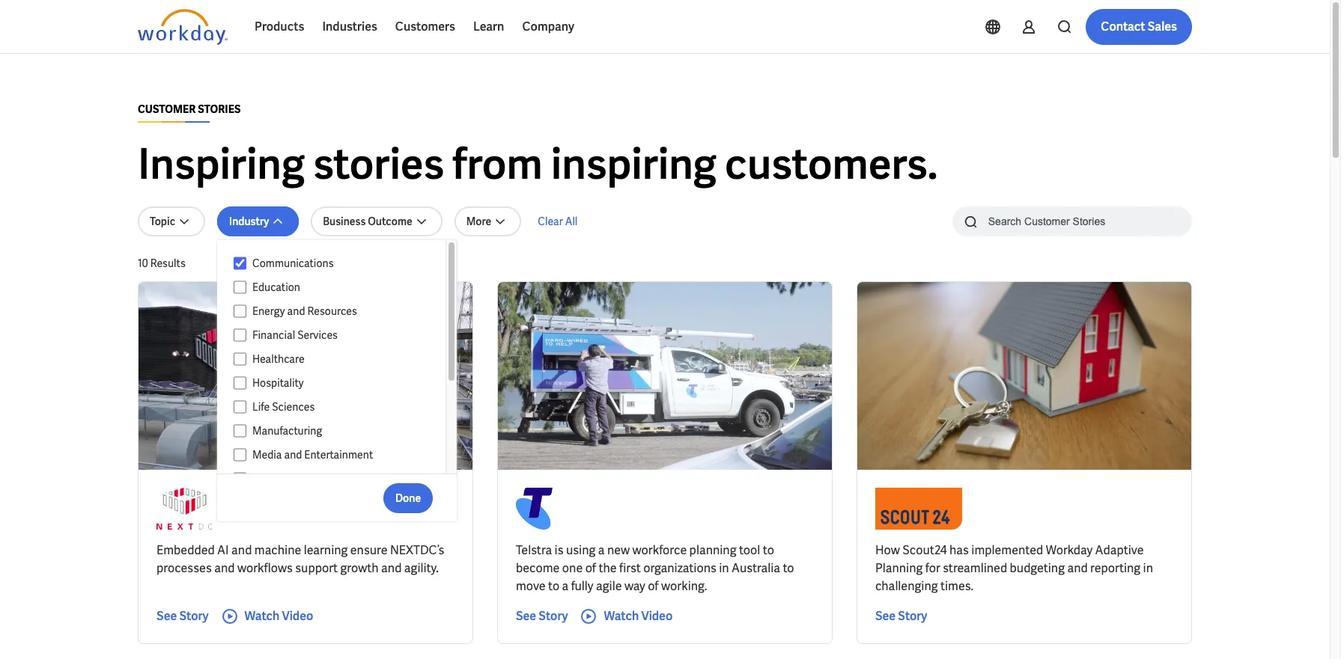 Task type: locate. For each thing, give the bounding box(es) containing it.
see story down processes
[[157, 609, 209, 625]]

streamlined
[[943, 561, 1008, 577]]

0 horizontal spatial watch video link
[[221, 608, 313, 626]]

contact sales link
[[1086, 9, 1192, 45]]

2 horizontal spatial see story
[[876, 609, 928, 625]]

1 horizontal spatial see
[[516, 609, 536, 625]]

and down ai
[[214, 561, 235, 577]]

life
[[252, 401, 270, 414]]

financial
[[252, 329, 295, 342]]

of right 'way'
[[648, 579, 659, 595]]

and down workday
[[1068, 561, 1088, 577]]

3 see from the left
[[876, 609, 896, 625]]

video down 'way'
[[642, 609, 673, 625]]

customer
[[138, 103, 196, 116]]

0 horizontal spatial of
[[585, 561, 596, 577]]

2 see story link from the left
[[516, 608, 568, 626]]

0 horizontal spatial see story
[[157, 609, 209, 625]]

1 horizontal spatial video
[[642, 609, 673, 625]]

1 video from the left
[[282, 609, 313, 625]]

workday
[[1046, 543, 1093, 559]]

communications link
[[246, 255, 432, 273]]

1 watch video link from the left
[[221, 608, 313, 626]]

0 horizontal spatial see story link
[[157, 608, 209, 626]]

1 see from the left
[[157, 609, 177, 625]]

customers.
[[725, 137, 938, 192]]

see story link down processes
[[157, 608, 209, 626]]

1 vertical spatial to
[[783, 561, 794, 577]]

see story for telstra is using a new workforce planning tool to become one of the first organizations in australia to move to a fully agile way of working.
[[516, 609, 568, 625]]

resources
[[307, 305, 357, 318]]

story down processes
[[179, 609, 209, 625]]

see story link down move
[[516, 608, 568, 626]]

topic
[[150, 215, 175, 228]]

watch video link down workflows
[[221, 608, 313, 626]]

see story down move
[[516, 609, 568, 625]]

australia
[[732, 561, 781, 577]]

watch video link down 'way'
[[580, 608, 673, 626]]

0 horizontal spatial watch
[[245, 609, 280, 625]]

2 in from the left
[[1143, 561, 1153, 577]]

life sciences
[[252, 401, 315, 414]]

1 see story link from the left
[[157, 608, 209, 626]]

1 watch video from the left
[[245, 609, 313, 625]]

story down move
[[539, 609, 568, 625]]

1 horizontal spatial in
[[1143, 561, 1153, 577]]

1 horizontal spatial watch video link
[[580, 608, 673, 626]]

0 horizontal spatial see
[[157, 609, 177, 625]]

reporting
[[1091, 561, 1141, 577]]

Search Customer Stories text field
[[980, 208, 1163, 234]]

1 horizontal spatial of
[[648, 579, 659, 595]]

inspiring stories from inspiring customers.
[[138, 137, 938, 192]]

customers
[[395, 19, 455, 34]]

scout24
[[903, 543, 947, 559]]

see down processes
[[157, 609, 177, 625]]

1 horizontal spatial watch video
[[604, 609, 673, 625]]

entertainment
[[304, 449, 373, 462]]

1 see story from the left
[[157, 609, 209, 625]]

in down the planning
[[719, 561, 729, 577]]

0 horizontal spatial to
[[548, 579, 560, 595]]

inspiring
[[138, 137, 305, 192]]

become
[[516, 561, 560, 577]]

services
[[297, 329, 338, 342]]

watch video down workflows
[[245, 609, 313, 625]]

watch down workflows
[[245, 609, 280, 625]]

2 horizontal spatial see story link
[[876, 608, 928, 626]]

processes
[[157, 561, 212, 577]]

to
[[763, 543, 774, 559], [783, 561, 794, 577], [548, 579, 560, 595]]

telstra
[[516, 543, 552, 559]]

watch video for support
[[245, 609, 313, 625]]

telstra is using a new workforce planning tool to become one of the first organizations in australia to move to a fully agile way of working.
[[516, 543, 794, 595]]

story for telstra is using a new workforce planning tool to become one of the first organizations in australia to move to a fully agile way of working.
[[539, 609, 568, 625]]

None checkbox
[[234, 281, 246, 294], [234, 305, 246, 318], [234, 353, 246, 366], [234, 377, 246, 390], [234, 401, 246, 414], [234, 449, 246, 462], [234, 473, 246, 486], [234, 281, 246, 294], [234, 305, 246, 318], [234, 353, 246, 366], [234, 377, 246, 390], [234, 401, 246, 414], [234, 449, 246, 462], [234, 473, 246, 486]]

energy and resources
[[252, 305, 357, 318]]

1 horizontal spatial see story
[[516, 609, 568, 625]]

2 story from the left
[[539, 609, 568, 625]]

2 see from the left
[[516, 609, 536, 625]]

agility.
[[404, 561, 439, 577]]

in right reporting
[[1143, 561, 1153, 577]]

0 vertical spatial of
[[585, 561, 596, 577]]

see story down challenging
[[876, 609, 928, 625]]

0 horizontal spatial story
[[179, 609, 209, 625]]

0 vertical spatial a
[[598, 543, 605, 559]]

to right australia
[[783, 561, 794, 577]]

budgeting
[[1010, 561, 1065, 577]]

done
[[395, 492, 421, 505]]

0 horizontal spatial video
[[282, 609, 313, 625]]

business
[[323, 215, 366, 228]]

2 watch video link from the left
[[580, 608, 673, 626]]

2 horizontal spatial see
[[876, 609, 896, 625]]

2 video from the left
[[642, 609, 673, 625]]

nextdc's
[[390, 543, 445, 559]]

way
[[625, 579, 646, 595]]

see story link for telstra is using a new workforce planning tool to become one of the first organizations in australia to move to a fully agile way of working.
[[516, 608, 568, 626]]

media and entertainment
[[252, 449, 373, 462]]

10 results
[[138, 257, 186, 270]]

outcome
[[368, 215, 412, 228]]

see story link
[[157, 608, 209, 626], [516, 608, 568, 626], [876, 608, 928, 626]]

company button
[[513, 9, 584, 45]]

1 horizontal spatial story
[[539, 609, 568, 625]]

2 vertical spatial to
[[548, 579, 560, 595]]

a left fully
[[562, 579, 569, 595]]

see story link down challenging
[[876, 608, 928, 626]]

watch video down 'way'
[[604, 609, 673, 625]]

0 horizontal spatial a
[[562, 579, 569, 595]]

financial services link
[[246, 327, 432, 345]]

a
[[598, 543, 605, 559], [562, 579, 569, 595]]

business outcome button
[[311, 207, 442, 237]]

nextdc limited image
[[157, 488, 213, 530]]

energy
[[252, 305, 285, 318]]

watch down agile
[[604, 609, 639, 625]]

contact sales
[[1101, 19, 1177, 34]]

to right tool
[[763, 543, 774, 559]]

story down challenging
[[898, 609, 928, 625]]

story
[[179, 609, 209, 625], [539, 609, 568, 625], [898, 609, 928, 625]]

customers button
[[386, 9, 464, 45]]

energy and resources link
[[246, 303, 432, 321]]

has
[[950, 543, 969, 559]]

1 horizontal spatial to
[[763, 543, 774, 559]]

planning
[[690, 543, 737, 559]]

video down support
[[282, 609, 313, 625]]

of left the at bottom left
[[585, 561, 596, 577]]

see down move
[[516, 609, 536, 625]]

1 horizontal spatial watch
[[604, 609, 639, 625]]

0 horizontal spatial watch video
[[245, 609, 313, 625]]

2 see story from the left
[[516, 609, 568, 625]]

see story
[[157, 609, 209, 625], [516, 609, 568, 625], [876, 609, 928, 625]]

1 in from the left
[[719, 561, 729, 577]]

see down challenging
[[876, 609, 896, 625]]

watch video
[[245, 609, 313, 625], [604, 609, 673, 625]]

1 horizontal spatial see story link
[[516, 608, 568, 626]]

1 watch from the left
[[245, 609, 280, 625]]

2 horizontal spatial to
[[783, 561, 794, 577]]

see story link for embedded ai and machine learning ensure nextdc's processes and workflows support growth and agility.
[[157, 608, 209, 626]]

2 horizontal spatial story
[[898, 609, 928, 625]]

None checkbox
[[234, 257, 246, 270], [234, 329, 246, 342], [234, 425, 246, 438], [234, 257, 246, 270], [234, 329, 246, 342], [234, 425, 246, 438]]

fully
[[571, 579, 594, 595]]

1 story from the left
[[179, 609, 209, 625]]

0 horizontal spatial in
[[719, 561, 729, 577]]

2 watch from the left
[[604, 609, 639, 625]]

watch video link for support
[[221, 608, 313, 626]]

a left new
[[598, 543, 605, 559]]

and up financial services on the left of the page
[[287, 305, 305, 318]]

to right move
[[548, 579, 560, 595]]

watch video for one
[[604, 609, 673, 625]]

education link
[[246, 279, 432, 297]]

nonprofit link
[[246, 470, 432, 488]]

healthcare link
[[246, 351, 432, 369]]

2 watch video from the left
[[604, 609, 673, 625]]



Task type: describe. For each thing, give the bounding box(es) containing it.
media
[[252, 449, 282, 462]]

see for embedded ai and machine learning ensure nextdc's processes and workflows support growth and agility.
[[157, 609, 177, 625]]

tool
[[739, 543, 760, 559]]

telstra corporation limited image
[[516, 488, 553, 530]]

move
[[516, 579, 546, 595]]

how
[[876, 543, 900, 559]]

clear all
[[538, 215, 578, 228]]

times.
[[941, 579, 974, 595]]

ai
[[217, 543, 229, 559]]

is
[[555, 543, 564, 559]]

healthcare
[[252, 353, 305, 366]]

and down ensure
[[381, 561, 402, 577]]

the
[[599, 561, 617, 577]]

clear all button
[[534, 207, 582, 237]]

watch video link for one
[[580, 608, 673, 626]]

products
[[255, 19, 304, 34]]

customer stories
[[138, 103, 241, 116]]

financial services
[[252, 329, 338, 342]]

inspiring
[[551, 137, 717, 192]]

1 vertical spatial a
[[562, 579, 569, 595]]

media and entertainment link
[[246, 446, 432, 464]]

life sciences link
[[246, 398, 432, 416]]

planning
[[876, 561, 923, 577]]

0 vertical spatial to
[[763, 543, 774, 559]]

1 horizontal spatial a
[[598, 543, 605, 559]]

support
[[295, 561, 338, 577]]

from
[[453, 137, 543, 192]]

contact
[[1101, 19, 1146, 34]]

10
[[138, 257, 148, 270]]

sales
[[1148, 19, 1177, 34]]

learning
[[304, 543, 348, 559]]

one
[[562, 561, 583, 577]]

done button
[[383, 483, 433, 513]]

results
[[150, 257, 186, 270]]

embedded
[[157, 543, 215, 559]]

workflows
[[237, 561, 293, 577]]

in inside "how scout24 has implemented workday adaptive planning for streamlined budgeting and reporting in challenging times."
[[1143, 561, 1153, 577]]

agile
[[596, 579, 622, 595]]

growth
[[340, 561, 379, 577]]

business outcome
[[323, 215, 412, 228]]

and inside "how scout24 has implemented workday adaptive planning for streamlined budgeting and reporting in challenging times."
[[1068, 561, 1088, 577]]

manufacturing
[[252, 425, 322, 438]]

how scout24 has implemented workday adaptive planning for streamlined budgeting and reporting in challenging times.
[[876, 543, 1153, 595]]

hospitality
[[252, 377, 304, 390]]

in inside telstra is using a new workforce planning tool to become one of the first organizations in australia to move to a fully agile way of working.
[[719, 561, 729, 577]]

clear
[[538, 215, 563, 228]]

learn
[[473, 19, 504, 34]]

working.
[[661, 579, 707, 595]]

using
[[566, 543, 596, 559]]

stories
[[313, 137, 444, 192]]

ensure
[[350, 543, 388, 559]]

more
[[466, 215, 492, 228]]

sciences
[[272, 401, 315, 414]]

education
[[252, 281, 300, 294]]

more button
[[454, 207, 522, 237]]

industries
[[322, 19, 377, 34]]

hospitality link
[[246, 375, 432, 392]]

manufacturing link
[[246, 422, 432, 440]]

go to the homepage image
[[138, 9, 228, 45]]

challenging
[[876, 579, 938, 595]]

story for embedded ai and machine learning ensure nextdc's processes and workflows support growth and agility.
[[179, 609, 209, 625]]

3 see story from the left
[[876, 609, 928, 625]]

industry
[[229, 215, 269, 228]]

organizations
[[644, 561, 717, 577]]

watch for support
[[245, 609, 280, 625]]

and down manufacturing
[[284, 449, 302, 462]]

scout24 ag image
[[876, 488, 962, 530]]

all
[[565, 215, 578, 228]]

industries button
[[313, 9, 386, 45]]

workforce
[[633, 543, 687, 559]]

and right ai
[[231, 543, 252, 559]]

implemented
[[972, 543, 1044, 559]]

adaptive
[[1096, 543, 1144, 559]]

new
[[607, 543, 630, 559]]

learn button
[[464, 9, 513, 45]]

see story for embedded ai and machine learning ensure nextdc's processes and workflows support growth and agility.
[[157, 609, 209, 625]]

video for new
[[642, 609, 673, 625]]

stories
[[198, 103, 241, 116]]

see for telstra is using a new workforce planning tool to become one of the first organizations in australia to move to a fully agile way of working.
[[516, 609, 536, 625]]

3 story from the left
[[898, 609, 928, 625]]

1 vertical spatial of
[[648, 579, 659, 595]]

machine
[[255, 543, 301, 559]]

watch for one
[[604, 609, 639, 625]]

3 see story link from the left
[[876, 608, 928, 626]]

company
[[522, 19, 575, 34]]

first
[[619, 561, 641, 577]]

nonprofit
[[252, 473, 298, 486]]

communications
[[252, 257, 334, 270]]

products button
[[246, 9, 313, 45]]

industry button
[[217, 207, 299, 237]]

for
[[926, 561, 941, 577]]

video for learning
[[282, 609, 313, 625]]



Task type: vqa. For each thing, say whether or not it's contained in the screenshot.
"CUSTOMERS."
yes



